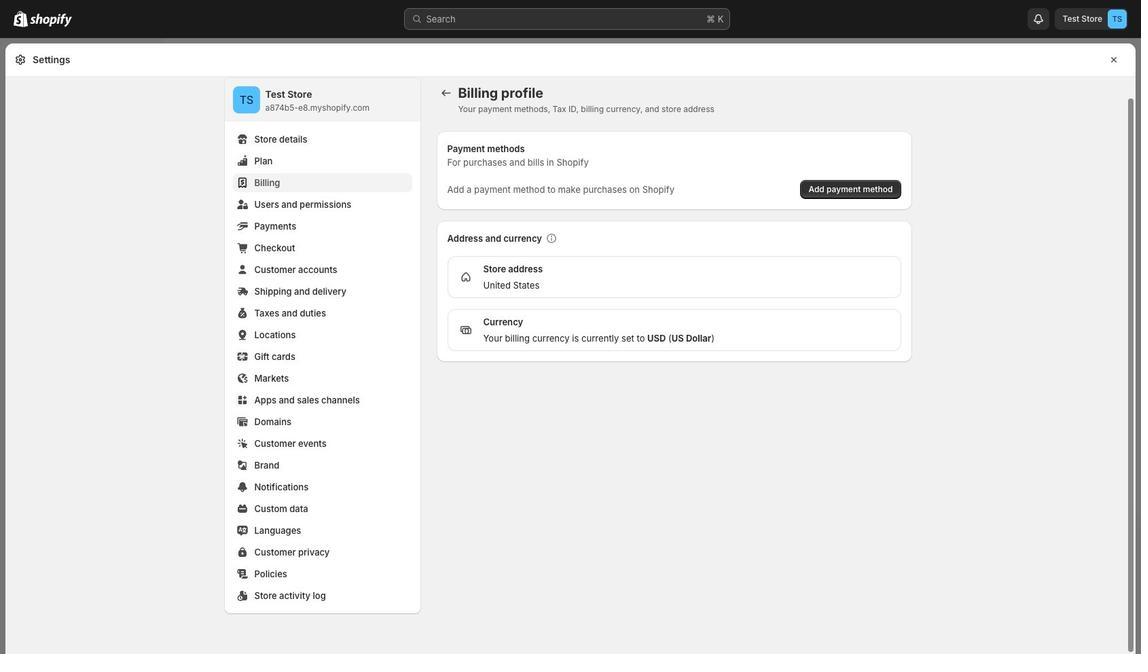 Task type: locate. For each thing, give the bounding box(es) containing it.
shopify image
[[14, 11, 28, 27], [30, 14, 72, 27]]

shop settings menu element
[[225, 78, 420, 614]]

1 horizontal spatial shopify image
[[30, 14, 72, 27]]

0 horizontal spatial shopify image
[[14, 11, 28, 27]]



Task type: describe. For each thing, give the bounding box(es) containing it.
test store image
[[1108, 10, 1127, 29]]

test store image
[[233, 86, 260, 113]]

settings dialog
[[5, 43, 1136, 654]]



Task type: vqa. For each thing, say whether or not it's contained in the screenshot.
the right the Shopify image
yes



